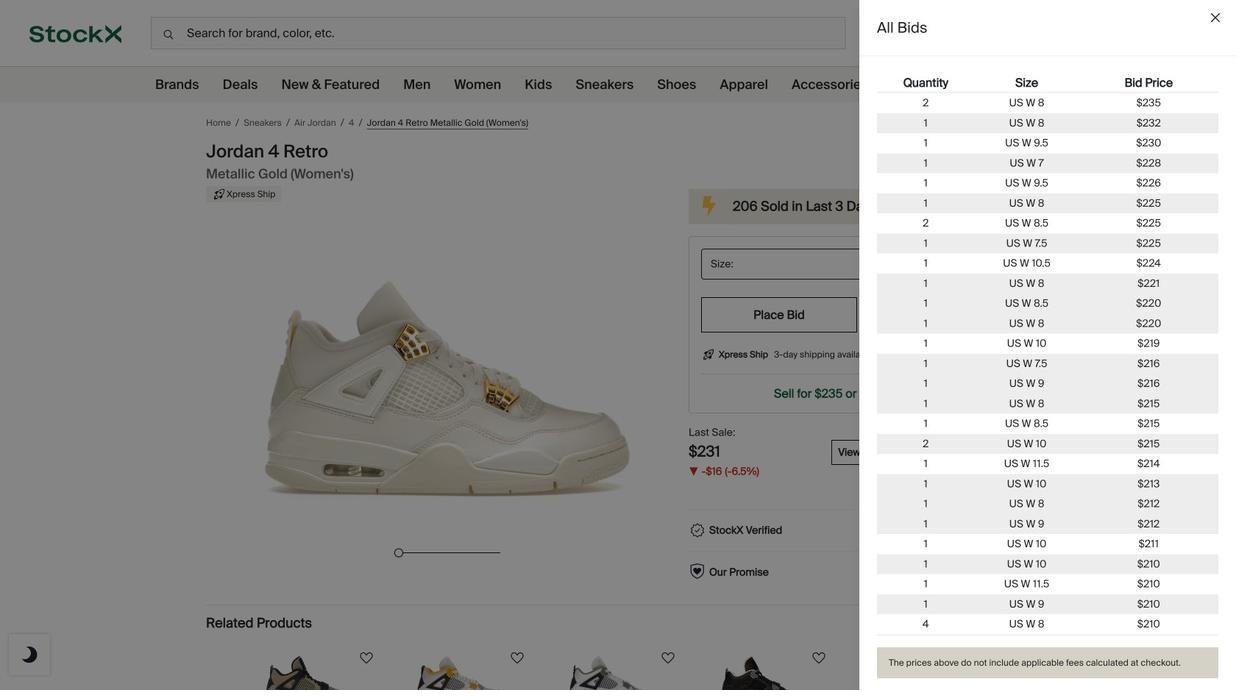 Task type: vqa. For each thing, say whether or not it's contained in the screenshot.
Follow icon
yes



Task type: locate. For each thing, give the bounding box(es) containing it.
3 follow image from the left
[[810, 650, 828, 667]]

1 follow image from the left
[[508, 650, 526, 667]]

18 row from the top
[[877, 414, 1218, 434]]

15 row from the top
[[877, 354, 1218, 374]]

row group
[[877, 93, 1218, 690]]

jordan 4 retro starfish (women's) image
[[712, 656, 815, 690]]

27 row from the top
[[877, 594, 1218, 614]]

25 row from the top
[[877, 554, 1218, 574]]

favorite image
[[983, 113, 1004, 133]]

29 row from the top
[[877, 634, 1218, 654]]

1 row from the top
[[877, 74, 1218, 93]]

19 row from the top
[[877, 434, 1218, 454]]

1 horizontal spatial follow image
[[659, 650, 677, 667]]

11 row from the top
[[877, 274, 1218, 294]]

dialog
[[859, 0, 1236, 690]]

0 horizontal spatial follow image
[[508, 650, 526, 667]]

table
[[877, 74, 1218, 690]]

2 horizontal spatial follow image
[[810, 650, 828, 667]]

1 horizontal spatial follow image
[[961, 650, 979, 667]]

jordan 4 retro fossil (women's) image
[[259, 656, 362, 690]]

1 follow image from the left
[[358, 650, 375, 667]]

follow image
[[358, 650, 375, 667], [659, 650, 677, 667], [810, 650, 828, 667]]

product category switcher element
[[0, 67, 1236, 102]]

cell
[[877, 634, 975, 654], [975, 634, 1079, 654], [1079, 634, 1218, 654]]

2 follow image from the left
[[961, 650, 979, 667]]

jordan 4 retro shimmer (women's) image
[[863, 656, 966, 690]]

9 row from the top
[[877, 233, 1218, 253]]

22 row from the top
[[877, 494, 1218, 514]]

17 row from the top
[[877, 394, 1218, 414]]

jordan 4 retro metallic gold (women's) 0 image
[[235, 219, 659, 543]]

8 row from the top
[[877, 213, 1218, 233]]

row
[[877, 74, 1218, 93], [877, 93, 1218, 113], [877, 113, 1218, 133], [877, 133, 1218, 153], [877, 153, 1218, 173], [877, 173, 1218, 193], [877, 193, 1218, 213], [877, 213, 1218, 233], [877, 233, 1218, 253], [877, 253, 1218, 274], [877, 274, 1218, 294], [877, 294, 1218, 314], [877, 314, 1218, 334], [877, 334, 1218, 354], [877, 354, 1218, 374], [877, 374, 1218, 394], [877, 394, 1218, 414], [877, 414, 1218, 434], [877, 434, 1218, 454], [877, 454, 1218, 474], [877, 474, 1218, 494], [877, 494, 1218, 514], [877, 514, 1218, 534], [877, 534, 1218, 554], [877, 554, 1218, 574], [877, 574, 1218, 594], [877, 594, 1218, 614], [877, 614, 1218, 634], [877, 634, 1218, 654]]

14 row from the top
[[877, 334, 1218, 354]]

Search... search field
[[151, 17, 846, 49]]

2 follow image from the left
[[659, 650, 677, 667]]

follow image
[[508, 650, 526, 667], [961, 650, 979, 667]]

0 horizontal spatial follow image
[[358, 650, 375, 667]]

24 row from the top
[[877, 534, 1218, 554]]

follow image for jordan 4 retro starfish (women's) image
[[810, 650, 828, 667]]

follow image for jordan 4 retro vivid sulfur (women's) image
[[508, 650, 526, 667]]

3 cell from the left
[[1079, 634, 1218, 654]]

switch to dark mode image
[[22, 646, 37, 663]]



Task type: describe. For each thing, give the bounding box(es) containing it.
jordan 4 retro seafoam (women's) image
[[561, 656, 664, 690]]

close image
[[1211, 13, 1220, 22]]

20 row from the top
[[877, 454, 1218, 474]]

5 row from the top
[[877, 153, 1218, 173]]

3 row from the top
[[877, 113, 1218, 133]]

23 row from the top
[[877, 514, 1218, 534]]

16 row from the top
[[877, 374, 1218, 394]]

7 row from the top
[[877, 193, 1218, 213]]

4 row from the top
[[877, 133, 1218, 153]]

share image
[[1010, 113, 1030, 133]]

jordan 4 retro vivid sulfur (women's) image
[[410, 656, 513, 690]]

12 row from the top
[[877, 294, 1218, 314]]

follow image for jordan 4 retro seafoam (women's) image
[[659, 650, 677, 667]]

1 cell from the left
[[877, 634, 975, 654]]

add to portfolio image
[[957, 113, 977, 133]]

follow image for jordan 4 retro shimmer (women's) image
[[961, 650, 979, 667]]

stockx logo image
[[29, 25, 121, 43]]

2 cell from the left
[[975, 634, 1079, 654]]

10 row from the top
[[877, 253, 1218, 274]]

13 row from the top
[[877, 314, 1218, 334]]

toggle promise value prop image
[[1008, 565, 1023, 580]]

26 row from the top
[[877, 574, 1218, 594]]

toggle authenticity value prop image
[[1008, 523, 1023, 538]]

28 row from the top
[[877, 614, 1218, 634]]

follow image for the jordan 4 retro fossil (women's) image
[[358, 650, 375, 667]]

21 row from the top
[[877, 474, 1218, 494]]

2 row from the top
[[877, 93, 1218, 113]]

6 row from the top
[[877, 173, 1218, 193]]

206 sold in last 3 days! image
[[692, 189, 727, 224]]



